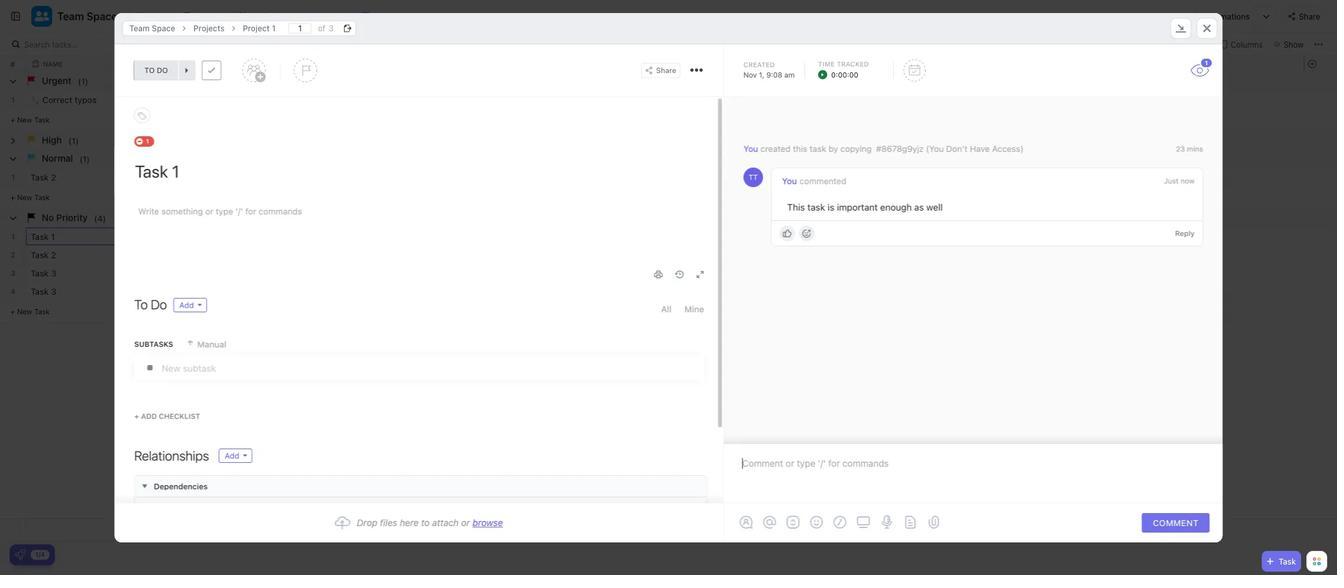 Task type: locate. For each thing, give the bounding box(es) containing it.
you up this
[[782, 176, 797, 186]]

urgent
[[42, 75, 71, 86]]

1 new task from the top
[[17, 115, 50, 124]]

created nov 1, 9:08 am
[[744, 61, 795, 79]]

turtle
[[184, 95, 207, 105]]

0 vertical spatial space
[[87, 10, 117, 23]]

calendar
[[252, 11, 291, 22]]

you commented
[[782, 176, 847, 186]]

2 left ‎task 2 at left top
[[11, 250, 15, 259]]

new task down ‎task 2 at left top
[[17, 307, 50, 316]]

add button up "+ add task"
[[219, 449, 252, 462]]

1 vertical spatial do
[[307, 96, 318, 105]]

1 vertical spatial to do
[[295, 96, 318, 105]]

task 3 right 4 on the left of the page
[[31, 287, 56, 296]]

onboarding checklist button image
[[15, 550, 25, 560]]

0 horizontal spatial to do
[[144, 66, 168, 75]]

space down the list
[[152, 24, 175, 33]]

task
[[810, 144, 827, 154], [808, 202, 826, 213], [240, 482, 254, 491]]

(1) inside normal cell
[[80, 154, 90, 164]]

0 vertical spatial new task
[[17, 115, 50, 124]]

1 horizontal spatial do
[[307, 96, 318, 105]]

23
[[1177, 145, 1186, 153]]

task settings image
[[695, 68, 699, 72]]

terry turtle
[[161, 95, 207, 105]]

task 3
[[31, 268, 56, 278], [31, 287, 56, 296]]

relationships
[[134, 448, 209, 463]]

(1) inside urgent "cell"
[[78, 76, 88, 86]]

team space inside task locations element
[[129, 24, 175, 33]]

0 horizontal spatial space
[[87, 10, 117, 23]]

1 horizontal spatial space
[[152, 24, 175, 33]]

to inside to do dropdown button
[[144, 66, 155, 75]]

subtasks
[[1062, 40, 1096, 49], [134, 340, 173, 349]]

you left created
[[744, 144, 759, 154]]

1 task 3 from the top
[[31, 268, 56, 278]]

2 ‎task from the top
[[31, 250, 49, 260]]

‎task up ‎task 2 at left top
[[31, 232, 49, 242]]

subtasks inside the task body element
[[134, 340, 173, 349]]

share inside task details element
[[656, 66, 677, 75]]

0 vertical spatial team space
[[57, 10, 117, 23]]

1 vertical spatial new task
[[17, 193, 50, 202]]

2 inside 1 1 2 3 1 4
[[11, 250, 15, 259]]

+
[[134, 412, 139, 421], [217, 482, 222, 491]]

2 vertical spatial task
[[240, 482, 254, 491]]

0 horizontal spatial share
[[656, 66, 677, 75]]

1 ‎task from the top
[[31, 232, 49, 242]]

search tasks...
[[24, 40, 78, 49]]

0 vertical spatial you
[[744, 144, 759, 154]]

1 horizontal spatial you
[[782, 176, 797, 186]]

row group containing 1 1 2 3 1 4
[[0, 72, 26, 324]]

1 vertical spatial subtasks
[[134, 340, 173, 349]]

1 vertical spatial new
[[17, 193, 32, 202]]

task locations element
[[114, 13, 1223, 44]]

space inside task locations element
[[152, 24, 175, 33]]

2 new from the top
[[17, 193, 32, 202]]

1,
[[759, 70, 765, 79]]

created
[[744, 61, 775, 68]]

1 vertical spatial team space
[[129, 24, 175, 33]]

add button right do
[[173, 298, 207, 312]]

team inside button
[[57, 10, 84, 23]]

1 horizontal spatial to
[[295, 96, 305, 105]]

2 task 3 from the top
[[31, 287, 56, 296]]

‎task
[[31, 232, 49, 242], [31, 250, 49, 260]]

to down set priority element
[[295, 96, 305, 105]]

1 vertical spatial add button
[[219, 449, 252, 462]]

gantt
[[321, 11, 345, 22]]

2 vertical spatial to
[[421, 518, 430, 528]]

to for to do cell
[[295, 96, 305, 105]]

you created this task by copying #8678g9yjz (you don't have access)
[[744, 144, 1024, 154]]

as
[[915, 202, 924, 213]]

add button for to do
[[173, 298, 207, 312]]

to right here
[[421, 518, 430, 528]]

3 inside 1 1 2 3 1 4
[[11, 269, 15, 277]]

1 horizontal spatial team space
[[129, 24, 175, 33]]

do for to do dropdown button
[[157, 66, 168, 75]]

board link
[[196, 0, 227, 33]]

2 down normal
[[51, 173, 56, 182]]

you
[[744, 144, 759, 154], [782, 176, 797, 186]]

space for team space button
[[87, 10, 117, 23]]

press space to select this row. row
[[0, 91, 26, 109], [26, 91, 678, 111], [0, 168, 26, 187], [26, 168, 678, 187], [0, 228, 26, 246], [26, 228, 678, 246], [0, 246, 26, 264], [26, 246, 678, 264], [0, 264, 26, 282], [26, 264, 678, 284], [0, 282, 26, 301], [26, 282, 678, 303], [26, 519, 678, 541]]

0 horizontal spatial subtasks
[[134, 340, 173, 349]]

press space to select this row. row containing 2
[[0, 246, 26, 264]]

to down team space link
[[144, 66, 155, 75]]

0 vertical spatial +
[[134, 412, 139, 421]]

access)
[[993, 144, 1024, 154]]

1 1 2 3 1 4
[[11, 95, 15, 295]]

2 vertical spatial new
[[17, 307, 32, 316]]

team space
[[57, 10, 117, 23], [129, 24, 175, 33]]

team space for team space button
[[57, 10, 117, 23]]

team inside task locations element
[[129, 24, 150, 33]]

enough
[[881, 202, 912, 213]]

0 vertical spatial do
[[157, 66, 168, 75]]

+ left checklist in the left bottom of the page
[[134, 412, 139, 421]]

typos
[[75, 95, 97, 105]]

0 vertical spatial new
[[17, 115, 32, 124]]

0 vertical spatial share
[[1300, 12, 1321, 21]]

important
[[837, 202, 878, 213]]

(4)
[[94, 213, 106, 223]]

0 horizontal spatial add button
[[173, 298, 207, 312]]

created
[[761, 144, 791, 154]]

1 horizontal spatial +
[[217, 482, 222, 491]]

1 horizontal spatial share
[[1300, 12, 1321, 21]]

task history region
[[724, 97, 1223, 444]]

(1)
[[78, 76, 88, 86], [80, 154, 90, 164]]

0 horizontal spatial do
[[157, 66, 168, 75]]

space inside button
[[87, 10, 117, 23]]

(1) up typos
[[78, 76, 88, 86]]

am
[[785, 70, 795, 79]]

1 vertical spatial ‎task
[[31, 250, 49, 260]]

‎task for ‎task 1
[[31, 232, 49, 242]]

showing subtasks
[[1029, 40, 1096, 49]]

share button
[[1283, 6, 1326, 27], [641, 63, 681, 78]]

team space up 'search tasks...' text box
[[57, 10, 117, 23]]

2 for ‎task 2
[[51, 250, 56, 260]]

to do down set priority element
[[295, 96, 318, 105]]

to inside to do cell
[[295, 96, 305, 105]]

gantt link
[[321, 0, 350, 33]]

team space inside button
[[57, 10, 117, 23]]

board
[[196, 11, 222, 22]]

1 vertical spatial team
[[129, 24, 150, 33]]

space
[[87, 10, 117, 23], [152, 24, 175, 33]]

1 vertical spatial +
[[217, 482, 222, 491]]

commented
[[800, 176, 847, 186]]

new task right 1 1 2 3 1 4
[[17, 193, 50, 202]]

to
[[144, 66, 155, 75], [295, 96, 305, 105], [421, 518, 430, 528]]

task 2
[[31, 173, 56, 182]]

tt
[[749, 173, 758, 182]]

0 vertical spatial (1)
[[78, 76, 88, 86]]

#
[[10, 59, 15, 68]]

1 vertical spatial task
[[808, 202, 826, 213]]

2 down ‎task 1 on the left of the page
[[51, 250, 56, 260]]

0 vertical spatial team
[[57, 10, 84, 23]]

1 horizontal spatial add button
[[219, 449, 252, 462]]

0 vertical spatial task 3
[[31, 268, 56, 278]]

0 horizontal spatial team
[[57, 10, 84, 23]]

space up 'search tasks...' text box
[[87, 10, 117, 23]]

do for to do cell
[[307, 96, 318, 105]]

0 horizontal spatial +
[[134, 412, 139, 421]]

1
[[272, 24, 276, 33], [1206, 59, 1209, 66], [11, 95, 15, 104], [146, 138, 149, 145], [11, 173, 15, 181], [51, 232, 55, 242], [11, 232, 15, 241]]

do up terry
[[157, 66, 168, 75]]

1 new from the top
[[17, 115, 32, 124]]

+ for + add checklist
[[134, 412, 139, 421]]

team for team space link
[[129, 24, 150, 33]]

3 inside task locations element
[[329, 24, 334, 33]]

team up "tasks..."
[[57, 10, 84, 23]]

2 for task 2
[[51, 173, 56, 182]]

manual
[[197, 340, 226, 349]]

subtasks right showing
[[1062, 40, 1096, 49]]

table link
[[375, 0, 403, 33]]

1 vertical spatial share button
[[641, 63, 681, 78]]

do inside cell
[[307, 96, 318, 105]]

1 horizontal spatial to do
[[295, 96, 318, 105]]

team
[[57, 10, 84, 23], [129, 24, 150, 33]]

1 vertical spatial task 3
[[31, 287, 56, 296]]

mine link
[[685, 298, 704, 320]]

do inside dropdown button
[[157, 66, 168, 75]]

New subtask text field
[[161, 356, 703, 380]]

0 vertical spatial ‎task
[[31, 232, 49, 242]]

0 horizontal spatial you
[[744, 144, 759, 154]]

terry turtle cell
[[157, 91, 287, 108]]

row
[[26, 56, 678, 72]]

‎task down ‎task 1 on the left of the page
[[31, 250, 49, 260]]

‎task 1
[[31, 232, 55, 242]]

new task down correct
[[17, 115, 50, 124]]

1 vertical spatial to
[[295, 96, 305, 105]]

1 inside the task body element
[[146, 138, 149, 145]]

new
[[17, 115, 32, 124], [17, 193, 32, 202], [17, 307, 32, 316]]

do down set priority element
[[307, 96, 318, 105]]

1 horizontal spatial subtasks
[[1062, 40, 1096, 49]]

to do cell
[[287, 91, 417, 108]]

you for you commented
[[782, 176, 797, 186]]

dialog
[[114, 13, 1223, 543]]

(1) right normal
[[80, 154, 90, 164]]

2 new task from the top
[[17, 193, 50, 202]]

to do up terry
[[144, 66, 168, 75]]

1 vertical spatial share
[[656, 66, 677, 75]]

0 horizontal spatial team space
[[57, 10, 117, 23]]

4
[[11, 287, 15, 295]]

drop
[[357, 518, 378, 528]]

new task
[[17, 115, 50, 124], [17, 193, 50, 202], [17, 307, 50, 316]]

press space to select this row. row containing task 2
[[26, 168, 678, 187]]

1 vertical spatial space
[[152, 24, 175, 33]]

0 horizontal spatial share button
[[641, 63, 681, 78]]

to do inside dropdown button
[[144, 66, 168, 75]]

+ right dependencies
[[217, 482, 222, 491]]

1 inside dropdown button
[[1206, 59, 1209, 66]]

grid
[[0, 56, 1338, 541]]

Set task position in this List number field
[[289, 23, 312, 34]]

subtasks down to do
[[134, 340, 173, 349]]

(1) for urgent
[[78, 76, 88, 86]]

press space to select this row. row containing ‎task 2
[[26, 246, 678, 264]]

to do inside cell
[[295, 96, 318, 105]]

1 horizontal spatial team
[[129, 24, 150, 33]]

team space down the list
[[129, 24, 175, 33]]

team space link
[[123, 21, 182, 36]]

row group
[[0, 72, 26, 324], [0, 72, 1337, 324], [26, 72, 678, 324], [1305, 72, 1337, 324], [1305, 519, 1337, 541]]

0 vertical spatial subtasks
[[1062, 40, 1096, 49]]

cell
[[157, 168, 287, 186], [287, 168, 417, 186], [417, 168, 548, 186], [548, 168, 678, 186], [157, 228, 287, 245], [287, 228, 417, 245], [417, 228, 548, 245], [548, 228, 678, 245], [157, 246, 287, 264], [287, 246, 417, 264], [417, 246, 548, 264], [548, 246, 678, 264], [157, 264, 287, 282], [287, 264, 417, 282], [417, 264, 548, 282], [157, 282, 287, 300], [287, 282, 417, 300], [417, 282, 548, 300], [157, 519, 287, 541], [548, 519, 678, 541]]

0:00:00
[[832, 70, 859, 79]]

2 vertical spatial new task
[[17, 307, 50, 316]]

0 vertical spatial add button
[[173, 298, 207, 312]]

tracked
[[837, 60, 869, 68]]

urgent cell
[[0, 72, 1337, 90]]

Edit task name text field
[[135, 160, 704, 183]]

0 vertical spatial to
[[144, 66, 155, 75]]

1 vertical spatial (1)
[[80, 154, 90, 164]]

3 new from the top
[[17, 307, 32, 316]]

1 vertical spatial you
[[782, 176, 797, 186]]

0 horizontal spatial to
[[144, 66, 155, 75]]

reply
[[1176, 229, 1195, 238]]

task 3 down ‎task 2 at left top
[[31, 268, 56, 278]]

0 vertical spatial share button
[[1283, 6, 1326, 27]]

add
[[179, 301, 194, 310], [141, 412, 157, 421], [224, 451, 239, 461], [224, 482, 237, 491]]

of 3
[[318, 24, 334, 33]]

nov
[[744, 70, 757, 79]]

task details element
[[114, 44, 1223, 97]]

team left list link
[[129, 24, 150, 33]]

0 vertical spatial to do
[[144, 66, 168, 75]]

add button
[[173, 298, 207, 312], [219, 449, 252, 462]]



Task type: describe. For each thing, give the bounding box(es) containing it.
1/4
[[35, 551, 45, 558]]

+ add checklist
[[134, 412, 200, 421]]

2 horizontal spatial to
[[421, 518, 430, 528]]

browse link
[[473, 518, 503, 528]]

table
[[375, 11, 398, 22]]

is
[[828, 202, 835, 213]]

have
[[970, 144, 990, 154]]

attach
[[432, 518, 459, 528]]

no priority cell
[[0, 209, 1337, 227]]

dialog containing to do
[[114, 13, 1223, 543]]

9:08
[[767, 70, 783, 79]]

to do for to do dropdown button
[[144, 66, 168, 75]]

team space for team space link
[[129, 24, 175, 33]]

or
[[461, 518, 470, 528]]

press space to select this row. row containing ‎task 1
[[26, 228, 678, 246]]

time
[[819, 60, 835, 68]]

mins
[[1188, 145, 1204, 153]]

project 1
[[243, 24, 276, 33]]

projects link
[[187, 21, 231, 36]]

no priority
[[42, 212, 88, 223]]

mine
[[685, 304, 704, 314]]

add right do
[[179, 301, 194, 310]]

1 inside press space to select this row. row
[[51, 232, 55, 242]]

share button inside task details element
[[641, 63, 681, 78]]

copying
[[841, 144, 872, 154]]

projects
[[194, 24, 225, 33]]

Search tasks... text field
[[24, 35, 132, 53]]

don't
[[947, 144, 968, 154]]

set priority image
[[294, 59, 317, 82]]

row group containing urgent
[[0, 72, 1337, 324]]

search
[[24, 40, 50, 49]]

1 inside "link"
[[272, 24, 276, 33]]

press space to select this row. row containing correct typos
[[26, 91, 678, 111]]

press space to select this row. row containing 4
[[0, 282, 26, 301]]

do
[[151, 297, 167, 312]]

now
[[1181, 177, 1195, 185]]

you for you created this task by copying #8678g9yjz (you don't have access)
[[744, 144, 759, 154]]

monday
[[422, 95, 453, 105]]

list
[[151, 11, 166, 22]]

correct
[[42, 95, 72, 105]]

to do
[[134, 297, 167, 312]]

#8678g9yjz
[[877, 144, 924, 154]]

list link
[[151, 0, 171, 33]]

monday cell
[[417, 91, 548, 108]]

normal cell
[[0, 150, 1337, 168]]

calendar link
[[252, 0, 296, 33]]

task body element
[[114, 97, 724, 532]]

1 horizontal spatial share button
[[1283, 6, 1326, 27]]

to for to do dropdown button
[[144, 66, 155, 75]]

‎task 2
[[31, 250, 56, 260]]

space for team space link
[[152, 24, 175, 33]]

normal
[[42, 153, 73, 164]]

showing
[[1029, 40, 1060, 49]]

+ add task
[[217, 482, 254, 491]]

assignees
[[1151, 40, 1188, 49]]

set priority element
[[294, 59, 317, 82]]

automations button
[[1196, 7, 1257, 26]]

of
[[318, 24, 326, 33]]

(1) for normal
[[80, 154, 90, 164]]

this
[[793, 144, 808, 154]]

terry
[[161, 95, 181, 105]]

manual button
[[186, 333, 226, 355]]

3 new task from the top
[[17, 307, 50, 316]]

browse
[[473, 518, 503, 528]]

priority
[[56, 212, 88, 223]]

(you
[[926, 144, 944, 154]]

add up "+ add task"
[[224, 451, 239, 461]]

well
[[927, 202, 943, 213]]

correct typos
[[42, 95, 97, 105]]

0:00:00 button
[[819, 69, 877, 80]]

add left checklist in the left bottom of the page
[[141, 412, 157, 421]]

tasks...
[[52, 40, 78, 49]]

onboarding checklist button element
[[15, 550, 25, 560]]

+ for + add task
[[217, 482, 222, 491]]

me button
[[1103, 37, 1134, 52]]

to
[[134, 297, 148, 312]]

files
[[380, 518, 398, 528]]

press space to select this row. row containing 3
[[0, 264, 26, 282]]

minimize task image
[[1176, 24, 1187, 33]]

23 mins
[[1177, 145, 1204, 153]]

to do for to do cell
[[295, 96, 318, 105]]

here
[[400, 518, 419, 528]]

task inside press space to select this row. row
[[31, 173, 49, 182]]

all
[[661, 304, 672, 314]]

comment button
[[1142, 513, 1210, 533]]

‎task for ‎task 2
[[31, 250, 49, 260]]

0 vertical spatial task
[[810, 144, 827, 154]]

add right dependencies
[[224, 482, 237, 491]]

project 1 link
[[236, 21, 282, 36]]

dependencies
[[154, 482, 207, 491]]

checklist
[[159, 412, 200, 421]]

subtasks inside showing subtasks button
[[1062, 40, 1096, 49]]

by
[[829, 144, 839, 154]]

to do button
[[134, 61, 178, 80]]

just
[[1165, 177, 1179, 185]]

all link
[[661, 298, 672, 320]]

comment
[[1154, 518, 1199, 528]]

just now
[[1165, 177, 1195, 185]]

time tracked
[[819, 60, 869, 68]]

assignees button
[[1134, 37, 1194, 52]]

team for team space button
[[57, 10, 84, 23]]

1 button
[[1191, 57, 1214, 77]]

grid containing urgent
[[0, 56, 1338, 541]]

team space button
[[52, 2, 117, 31]]

add button for relationships
[[219, 449, 252, 462]]

row group containing correct typos
[[26, 72, 678, 324]]

this task is important enough as well
[[788, 202, 943, 213]]

showing subtasks button
[[1014, 37, 1100, 52]]



Task type: vqa. For each thing, say whether or not it's contained in the screenshot.
measurable
no



